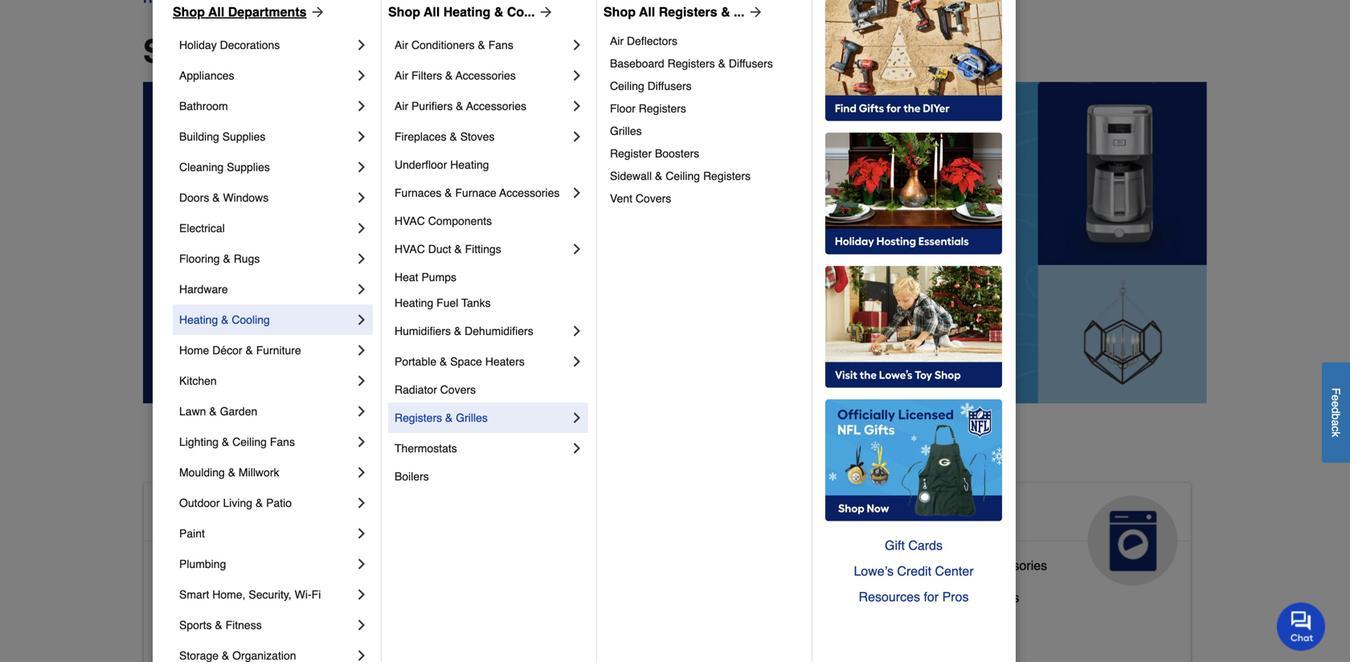 Task type: locate. For each thing, give the bounding box(es) containing it.
0 horizontal spatial fans
[[270, 436, 295, 449]]

chevron right image
[[354, 37, 370, 53], [569, 37, 585, 53], [354, 68, 370, 84], [354, 129, 370, 145], [569, 129, 585, 145], [569, 185, 585, 201], [354, 190, 370, 206], [569, 241, 585, 257], [354, 251, 370, 267], [354, 312, 370, 328], [569, 323, 585, 339], [354, 342, 370, 359], [569, 354, 585, 370], [354, 373, 370, 389], [354, 404, 370, 420], [569, 410, 585, 426], [569, 441, 585, 457], [354, 495, 370, 511], [354, 526, 370, 542], [354, 556, 370, 572], [354, 648, 370, 662]]

diffusers
[[729, 57, 773, 70], [648, 80, 692, 92]]

appliances image
[[1088, 496, 1178, 586]]

covers inside vent covers "link"
[[636, 192, 671, 205]]

chillers
[[977, 590, 1020, 605]]

0 vertical spatial covers
[[636, 192, 671, 205]]

chevron right image for sports & fitness
[[354, 617, 370, 633]]

appliances up cards
[[873, 502, 993, 528]]

cleaning supplies
[[179, 161, 270, 174]]

appliances
[[179, 69, 234, 82], [873, 502, 993, 528]]

portable & space heaters
[[395, 355, 525, 368]]

1 vertical spatial covers
[[440, 383, 476, 396]]

appliances link
[[179, 60, 354, 91], [860, 483, 1191, 586]]

vent
[[610, 192, 633, 205]]

e up d
[[1330, 395, 1343, 401]]

1 vertical spatial supplies
[[227, 161, 270, 174]]

shop all departments
[[143, 33, 478, 70]]

2 hvac from the top
[[395, 243, 425, 256]]

c
[[1330, 426, 1343, 432]]

supplies for building supplies
[[222, 130, 266, 143]]

1 hvac from the top
[[395, 215, 425, 228]]

flooring & rugs link
[[179, 244, 354, 274]]

covers down portable & space heaters
[[440, 383, 476, 396]]

0 horizontal spatial appliances
[[179, 69, 234, 82]]

2 vertical spatial supplies
[[572, 584, 622, 599]]

accessible inside "link"
[[157, 502, 274, 528]]

1 shop from the left
[[173, 4, 205, 19]]

& right entry
[[255, 623, 264, 637]]

appliances link down decorations
[[179, 60, 354, 91]]

f e e d b a c k
[[1330, 388, 1343, 437]]

ceiling inside the lighting & ceiling fans link
[[232, 436, 267, 449]]

0 horizontal spatial pet
[[515, 616, 534, 631]]

fi
[[312, 588, 321, 601]]

accessible for accessible bedroom
[[157, 590, 218, 605]]

& left ...
[[721, 4, 730, 19]]

chevron right image for smart home, security, wi-fi
[[354, 587, 370, 603]]

décor
[[212, 344, 242, 357]]

& inside 'link'
[[223, 252, 231, 265]]

& left cooling
[[221, 314, 229, 326]]

1 horizontal spatial appliances link
[[860, 483, 1191, 586]]

all for shop all departments
[[208, 4, 225, 19]]

2 accessible from the top
[[157, 558, 218, 573]]

chevron right image for appliances
[[354, 68, 370, 84]]

air for air filters & accessories
[[395, 69, 408, 82]]

appliances link up chillers
[[860, 483, 1191, 586]]

accessible home image
[[372, 496, 462, 586]]

chevron right image
[[569, 68, 585, 84], [354, 98, 370, 114], [569, 98, 585, 114], [354, 159, 370, 175], [354, 220, 370, 236], [354, 281, 370, 297], [354, 434, 370, 450], [354, 465, 370, 481], [354, 587, 370, 603], [354, 617, 370, 633]]

ceiling up millwork at the left of the page
[[232, 436, 267, 449]]

4 accessible from the top
[[157, 623, 218, 637]]

duct
[[428, 243, 451, 256]]

air deflectors link
[[610, 30, 801, 52]]

vent covers link
[[610, 187, 801, 210]]

1 vertical spatial appliances link
[[860, 483, 1191, 586]]

all down shop all departments link
[[232, 33, 272, 70]]

1 horizontal spatial arrow right image
[[745, 4, 764, 20]]

diffusers up floor registers
[[648, 80, 692, 92]]

bathroom up the smart home, security, wi-fi
[[222, 558, 278, 573]]

& left pros on the bottom right of page
[[932, 590, 940, 605]]

chevron right image for home décor & furniture
[[354, 342, 370, 359]]

accessible bathroom
[[157, 558, 278, 573]]

beds,
[[538, 616, 571, 631]]

1 horizontal spatial ceiling
[[610, 80, 645, 92]]

chevron right image for moulding & millwork
[[354, 465, 370, 481]]

0 vertical spatial furniture
[[256, 344, 301, 357]]

building supplies
[[179, 130, 266, 143]]

outdoor living & patio link
[[179, 488, 354, 519]]

2 vertical spatial home
[[268, 623, 302, 637]]

2 horizontal spatial shop
[[604, 4, 636, 19]]

k
[[1330, 432, 1343, 437]]

sidewall & ceiling registers link
[[610, 165, 801, 187]]

furnaces & furnace accessories link
[[395, 178, 569, 208]]

all up conditioners
[[424, 4, 440, 19]]

furniture up kitchen link
[[256, 344, 301, 357]]

shop up holiday
[[173, 4, 205, 19]]

fireplaces & stoves link
[[395, 121, 569, 152]]

all up air deflectors at top
[[639, 4, 655, 19]]

0 horizontal spatial diffusers
[[648, 80, 692, 92]]

ceiling
[[610, 80, 645, 92], [666, 170, 700, 182], [232, 436, 267, 449]]

1 vertical spatial fans
[[270, 436, 295, 449]]

air for air purifiers & accessories
[[395, 100, 408, 113]]

0 vertical spatial appliances link
[[179, 60, 354, 91]]

accessories down air conditioners & fans link
[[456, 69, 516, 82]]

accessories up fireplaces & stoves link
[[466, 100, 527, 113]]

fans up the air filters & accessories link
[[489, 39, 514, 51]]

accessories down underfloor heating link
[[500, 187, 560, 199]]

accessories for air filters & accessories
[[456, 69, 516, 82]]

0 vertical spatial supplies
[[222, 130, 266, 143]]

0 vertical spatial grilles
[[610, 125, 642, 137]]

pet
[[619, 502, 654, 528], [515, 616, 534, 631]]

0 horizontal spatial shop
[[173, 4, 205, 19]]

lighting & ceiling fans
[[179, 436, 295, 449]]

underfloor heating
[[395, 158, 489, 171]]

furniture inside pet beds, houses, & furniture link
[[637, 616, 689, 631]]

supplies up windows
[[227, 161, 270, 174]]

0 vertical spatial pet
[[619, 502, 654, 528]]

arrow right image up air conditioners & fans link
[[535, 4, 554, 20]]

purifiers
[[412, 100, 453, 113]]

covers for vent covers
[[636, 192, 671, 205]]

all
[[208, 4, 225, 19], [424, 4, 440, 19], [639, 4, 655, 19], [232, 33, 272, 70]]

0 vertical spatial diffusers
[[729, 57, 773, 70]]

3 accessible from the top
[[157, 590, 218, 605]]

0 vertical spatial hvac
[[395, 215, 425, 228]]

registers down radiator
[[395, 412, 442, 424]]

pumps
[[422, 271, 457, 284]]

0 horizontal spatial appliances link
[[179, 60, 354, 91]]

portable & space heaters link
[[395, 346, 569, 377]]

0 vertical spatial fans
[[489, 39, 514, 51]]

1 vertical spatial bathroom
[[222, 558, 278, 573]]

covers down sidewall
[[636, 192, 671, 205]]

chat invite button image
[[1277, 602, 1326, 651]]

fans up moulding & millwork link at the bottom left of page
[[270, 436, 295, 449]]

registers
[[659, 4, 718, 19], [668, 57, 715, 70], [639, 102, 686, 115], [703, 170, 751, 182], [395, 412, 442, 424]]

lowe's
[[854, 564, 894, 579]]

chevron right image for building supplies
[[354, 129, 370, 145]]

1 accessible from the top
[[157, 502, 274, 528]]

supplies for livestock supplies
[[572, 584, 622, 599]]

fans for lighting & ceiling fans
[[270, 436, 295, 449]]

hvac for hvac components
[[395, 215, 425, 228]]

sidewall & ceiling registers
[[610, 170, 751, 182]]

arrow right image
[[535, 4, 554, 20], [745, 4, 764, 20]]

pet inside pet beds, houses, & furniture link
[[515, 616, 534, 631]]

livestock supplies
[[515, 584, 622, 599]]

ceiling for lighting & ceiling fans
[[232, 436, 267, 449]]

2 shop from the left
[[388, 4, 420, 19]]

enjoy savings year-round. no matter what you're shopping for, find what you need at a great price. image
[[143, 82, 1207, 403]]

0 vertical spatial appliances
[[179, 69, 234, 82]]

vent covers
[[610, 192, 671, 205]]

hvac down the furnaces
[[395, 215, 425, 228]]

registers up vent covers "link"
[[703, 170, 751, 182]]

windows
[[223, 191, 269, 204]]

arrow right image
[[307, 4, 326, 20]]

center
[[935, 564, 974, 579]]

chevron right image for holiday decorations
[[354, 37, 370, 53]]

supplies up houses,
[[572, 584, 622, 599]]

& right doors
[[212, 191, 220, 204]]

& left 'patio'
[[256, 497, 263, 510]]

entry
[[222, 623, 252, 637]]

security,
[[249, 588, 292, 601]]

air
[[610, 35, 624, 47], [395, 39, 408, 51], [395, 69, 408, 82], [395, 100, 408, 113]]

1 vertical spatial departments
[[281, 33, 478, 70]]

1 horizontal spatial covers
[[636, 192, 671, 205]]

& right lighting
[[222, 436, 229, 449]]

accessible bathroom link
[[157, 555, 278, 587]]

chevron right image for lighting & ceiling fans
[[354, 434, 370, 450]]

ceiling down the boosters on the top
[[666, 170, 700, 182]]

fans
[[489, 39, 514, 51], [270, 436, 295, 449]]

shop for shop all registers & ...
[[604, 4, 636, 19]]

1 horizontal spatial diffusers
[[729, 57, 773, 70]]

1 vertical spatial home
[[281, 502, 343, 528]]

1 vertical spatial ceiling
[[666, 170, 700, 182]]

0 vertical spatial departments
[[228, 4, 307, 19]]

1 horizontal spatial shop
[[388, 4, 420, 19]]

pet beds, houses, & furniture link
[[515, 613, 689, 645]]

0 vertical spatial bathroom
[[179, 100, 228, 113]]

arrow right image inside shop all heating & co... link
[[535, 4, 554, 20]]

registers up air deflectors link
[[659, 4, 718, 19]]

chevron right image for doors & windows
[[354, 190, 370, 206]]

1 horizontal spatial grilles
[[610, 125, 642, 137]]

flooring
[[179, 252, 220, 265]]

animal & pet care link
[[502, 483, 833, 586]]

living
[[223, 497, 252, 510]]

paint link
[[179, 519, 354, 549]]

& left rugs
[[223, 252, 231, 265]]

chevron right image for furnaces & furnace accessories
[[569, 185, 585, 201]]

accessories
[[456, 69, 516, 82], [466, 100, 527, 113], [500, 187, 560, 199], [979, 558, 1048, 573]]

heating fuel tanks
[[395, 297, 491, 310]]

1 vertical spatial diffusers
[[648, 80, 692, 92]]

1 arrow right image from the left
[[535, 4, 554, 20]]

arrow right image inside shop all registers & ... link
[[745, 4, 764, 20]]

departments up the holiday decorations link on the left
[[228, 4, 307, 19]]

& down radiator covers
[[445, 412, 453, 424]]

shop up conditioners
[[388, 4, 420, 19]]

diffusers up ceiling diffusers link
[[729, 57, 773, 70]]

credit
[[898, 564, 932, 579]]

covers inside radiator covers link
[[440, 383, 476, 396]]

3 shop from the left
[[604, 4, 636, 19]]

1 vertical spatial appliances
[[873, 502, 993, 528]]

appliance parts & accessories link
[[873, 555, 1048, 587]]

0 horizontal spatial ceiling
[[232, 436, 267, 449]]

thermostats
[[395, 442, 457, 455]]

e up b
[[1330, 401, 1343, 407]]

ceiling up floor
[[610, 80, 645, 92]]

grilles down floor
[[610, 125, 642, 137]]

deflectors
[[627, 35, 678, 47]]

gift cards
[[885, 538, 943, 553]]

air up the baseboard
[[610, 35, 624, 47]]

0 horizontal spatial covers
[[440, 383, 476, 396]]

air left filters in the left top of the page
[[395, 69, 408, 82]]

furniture right houses,
[[637, 616, 689, 631]]

ceiling inside the 'sidewall & ceiling registers' link
[[666, 170, 700, 182]]

accessible bedroom
[[157, 590, 274, 605]]

grilles up thermostats link
[[456, 412, 488, 424]]

conditioners
[[412, 39, 475, 51]]

chevron right image for humidifiers & dehumidifiers
[[569, 323, 585, 339]]

fitness
[[226, 619, 262, 632]]

accessories for air purifiers & accessories
[[466, 100, 527, 113]]

& right animal
[[596, 502, 613, 528]]

1 vertical spatial hvac
[[395, 243, 425, 256]]

accessories up chillers
[[979, 558, 1048, 573]]

register
[[610, 147, 652, 160]]

air left purifiers at the top left of page
[[395, 100, 408, 113]]

0 vertical spatial ceiling
[[610, 80, 645, 92]]

heating down "hardware"
[[179, 314, 218, 326]]

bathroom link
[[179, 91, 354, 121]]

air left conditioners
[[395, 39, 408, 51]]

radiator
[[395, 383, 437, 396]]

accessible
[[157, 502, 274, 528], [157, 558, 218, 573], [157, 590, 218, 605], [157, 623, 218, 637]]

lawn & garden
[[179, 405, 257, 418]]

0 horizontal spatial grilles
[[456, 412, 488, 424]]

gift
[[885, 538, 905, 553]]

1 horizontal spatial appliances
[[873, 502, 993, 528]]

gift cards link
[[826, 533, 1002, 559]]

0 horizontal spatial arrow right image
[[535, 4, 554, 20]]

arrow right image up air deflectors link
[[745, 4, 764, 20]]

2 arrow right image from the left
[[745, 4, 764, 20]]

bathroom inside accessible bathroom link
[[222, 558, 278, 573]]

registers inside 'link'
[[639, 102, 686, 115]]

1 vertical spatial pet
[[515, 616, 534, 631]]

& right purifiers at the top left of page
[[456, 100, 464, 113]]

2 horizontal spatial ceiling
[[666, 170, 700, 182]]

heating up air conditioners & fans
[[444, 4, 491, 19]]

1 horizontal spatial furniture
[[637, 616, 689, 631]]

sports
[[179, 619, 212, 632]]

rugs
[[234, 252, 260, 265]]

0 horizontal spatial furniture
[[256, 344, 301, 357]]

fuel
[[437, 297, 459, 310]]

supplies up cleaning supplies
[[222, 130, 266, 143]]

2 vertical spatial ceiling
[[232, 436, 267, 449]]

livestock
[[515, 584, 569, 599]]

millwork
[[239, 466, 279, 479]]

holiday hosting essentials. image
[[826, 133, 1002, 255]]

lighting
[[179, 436, 219, 449]]

chevron right image for flooring & rugs
[[354, 251, 370, 267]]

floor registers link
[[610, 97, 801, 120]]

1 horizontal spatial pet
[[619, 502, 654, 528]]

departments down arrow right icon
[[281, 33, 478, 70]]

air for air conditioners & fans
[[395, 39, 408, 51]]

hvac for hvac duct & fittings
[[395, 243, 425, 256]]

doors & windows link
[[179, 182, 354, 213]]

humidifiers & dehumidifiers
[[395, 325, 534, 338]]

shop up air deflectors at top
[[604, 4, 636, 19]]

appliances down holiday
[[179, 69, 234, 82]]

1 vertical spatial furniture
[[637, 616, 689, 631]]

accessible for accessible entry & home
[[157, 623, 218, 637]]

...
[[734, 4, 745, 19]]

electrical link
[[179, 213, 354, 244]]

1 horizontal spatial fans
[[489, 39, 514, 51]]

all up holiday decorations
[[208, 4, 225, 19]]

accessible for accessible bathroom
[[157, 558, 218, 573]]

bathroom up building
[[179, 100, 228, 113]]

registers down ceiling diffusers on the top
[[639, 102, 686, 115]]

hvac up heat
[[395, 243, 425, 256]]



Task type: vqa. For each thing, say whether or not it's contained in the screenshot.
matching to the middle
no



Task type: describe. For each thing, give the bounding box(es) containing it.
radiator covers link
[[395, 377, 585, 403]]

& left the 'co...'
[[494, 4, 504, 19]]

animal & pet care image
[[730, 496, 820, 586]]

animal
[[515, 502, 590, 528]]

furniture inside home décor & furniture "link"
[[256, 344, 301, 357]]

chevron right image for thermostats
[[569, 441, 585, 457]]

& right filters in the left top of the page
[[445, 69, 453, 82]]

& down accessible bedroom link
[[215, 619, 222, 632]]

heating up furnace
[[450, 158, 489, 171]]

fans for air conditioners & fans
[[489, 39, 514, 51]]

all for shop all heating & co...
[[424, 4, 440, 19]]

1 vertical spatial grilles
[[456, 412, 488, 424]]

air filters & accessories
[[395, 69, 516, 82]]

thermostats link
[[395, 433, 569, 464]]

hvac components link
[[395, 208, 585, 234]]

holiday decorations link
[[179, 30, 354, 60]]

find gifts for the diyer. image
[[826, 0, 1002, 121]]

appliance parts & accessories
[[873, 558, 1048, 573]]

chevron right image for hardware
[[354, 281, 370, 297]]

f
[[1330, 388, 1343, 395]]

chevron right image for air conditioners & fans
[[569, 37, 585, 53]]

wine
[[944, 590, 973, 605]]

all for shop all registers & ...
[[639, 4, 655, 19]]

shop
[[143, 33, 223, 70]]

chevron right image for air filters & accessories
[[569, 68, 585, 84]]

accessible for accessible home
[[157, 502, 274, 528]]

& up ceiling diffusers link
[[718, 57, 726, 70]]

chevron right image for hvac duct & fittings
[[569, 241, 585, 257]]

underfloor heating link
[[395, 152, 585, 178]]

doors
[[179, 191, 209, 204]]

ceiling diffusers
[[610, 80, 692, 92]]

beverage & wine chillers link
[[873, 587, 1020, 619]]

heating & cooling link
[[179, 305, 354, 335]]

wi-
[[295, 588, 312, 601]]

doors & windows
[[179, 191, 269, 204]]

moulding
[[179, 466, 225, 479]]

bathroom inside bathroom link
[[179, 100, 228, 113]]

resources
[[859, 590, 920, 605]]

chevron right image for portable & space heaters
[[569, 354, 585, 370]]

underfloor
[[395, 158, 447, 171]]

& inside animal & pet care
[[596, 502, 613, 528]]

lighting & ceiling fans link
[[179, 427, 354, 457]]

2 e from the top
[[1330, 401, 1343, 407]]

chevron right image for cleaning supplies
[[354, 159, 370, 175]]

ceiling inside ceiling diffusers link
[[610, 80, 645, 92]]

furnace
[[455, 187, 497, 199]]

chevron right image for lawn & garden
[[354, 404, 370, 420]]

home décor & furniture
[[179, 344, 301, 357]]

shop all heating & co... link
[[388, 2, 554, 22]]

officially licensed n f l gifts. shop now. image
[[826, 400, 1002, 522]]

f e e d b a c k button
[[1322, 362, 1351, 463]]

shop for shop all departments
[[173, 4, 205, 19]]

grilles link
[[610, 120, 801, 142]]

cleaning supplies link
[[179, 152, 354, 182]]

chevron right image for heating & cooling
[[354, 312, 370, 328]]

chevron right image for fireplaces & stoves
[[569, 129, 585, 145]]

& down fuel
[[454, 325, 462, 338]]

covers for radiator covers
[[440, 383, 476, 396]]

registers & grilles link
[[395, 403, 569, 433]]

kitchen link
[[179, 366, 354, 396]]

fireplaces
[[395, 130, 447, 143]]

accessories for furnaces & furnace accessories
[[500, 187, 560, 199]]

sports & fitness link
[[179, 610, 354, 641]]

registers down air deflectors link
[[668, 57, 715, 70]]

radiator covers
[[395, 383, 476, 396]]

shop all registers & ...
[[604, 4, 745, 19]]

chevron right image for paint
[[354, 526, 370, 542]]

building supplies link
[[179, 121, 354, 152]]

cleaning
[[179, 161, 224, 174]]

& left millwork at the left of the page
[[228, 466, 236, 479]]

air purifiers & accessories link
[[395, 91, 569, 121]]

chevron right image for outdoor living & patio
[[354, 495, 370, 511]]

& down register boosters
[[655, 170, 663, 182]]

dehumidifiers
[[465, 325, 534, 338]]

baseboard registers & diffusers link
[[610, 52, 801, 75]]

beverage
[[873, 590, 928, 605]]

chevron right image for air purifiers & accessories
[[569, 98, 585, 114]]

plumbing
[[179, 558, 226, 571]]

co...
[[507, 4, 535, 19]]

registers & grilles
[[395, 412, 488, 424]]

& left stoves
[[450, 130, 457, 143]]

houses,
[[574, 616, 622, 631]]

furnaces
[[395, 187, 442, 199]]

pros
[[943, 590, 969, 605]]

parts
[[933, 558, 963, 573]]

b
[[1330, 414, 1343, 420]]

accessories for appliance parts & accessories
[[979, 558, 1048, 573]]

& right décor
[[246, 344, 253, 357]]

moulding & millwork link
[[179, 457, 354, 488]]

accessible home link
[[144, 483, 475, 586]]

care
[[515, 528, 565, 554]]

floor
[[610, 102, 636, 115]]

chevron right image for registers & grilles
[[569, 410, 585, 426]]

supplies for cleaning supplies
[[227, 161, 270, 174]]

accessible home
[[157, 502, 343, 528]]

arrow right image for shop all heating & co...
[[535, 4, 554, 20]]

ceiling diffusers link
[[610, 75, 801, 97]]

arrow right image for shop all registers & ...
[[745, 4, 764, 20]]

& right "parts"
[[967, 558, 975, 573]]

0 vertical spatial home
[[179, 344, 209, 357]]

lowe's credit center
[[854, 564, 974, 579]]

portable
[[395, 355, 437, 368]]

d
[[1330, 407, 1343, 414]]

baseboard
[[610, 57, 665, 70]]

chevron right image for kitchen
[[354, 373, 370, 389]]

air deflectors
[[610, 35, 678, 47]]

humidifiers
[[395, 325, 451, 338]]

heat pumps link
[[395, 264, 585, 290]]

components
[[428, 215, 492, 228]]

departments for shop all departments
[[228, 4, 307, 19]]

boilers link
[[395, 464, 585, 490]]

heat
[[395, 271, 419, 284]]

shop all heating & co...
[[388, 4, 535, 19]]

pet inside animal & pet care
[[619, 502, 654, 528]]

departments for shop all departments
[[281, 33, 478, 70]]

ceiling for sidewall & ceiling registers
[[666, 170, 700, 182]]

beverage & wine chillers
[[873, 590, 1020, 605]]

tanks
[[462, 297, 491, 310]]

baseboard registers & diffusers
[[610, 57, 773, 70]]

shop all departments
[[173, 4, 307, 19]]

lawn
[[179, 405, 206, 418]]

bedroom
[[222, 590, 274, 605]]

accessible bedroom link
[[157, 587, 274, 619]]

& right duct
[[455, 243, 462, 256]]

heating down heat
[[395, 297, 434, 310]]

& right the lawn
[[209, 405, 217, 418]]

fireplaces & stoves
[[395, 130, 495, 143]]

visit the lowe's toy shop. image
[[826, 266, 1002, 388]]

all for shop all departments
[[232, 33, 272, 70]]

& right houses,
[[625, 616, 634, 631]]

chevron right image for bathroom
[[354, 98, 370, 114]]

& left the 'space'
[[440, 355, 447, 368]]

holiday decorations
[[179, 39, 280, 51]]

holiday
[[179, 39, 217, 51]]

shop all departments link
[[173, 2, 326, 22]]

& up the air filters & accessories link
[[478, 39, 485, 51]]

patio
[[266, 497, 292, 510]]

air for air deflectors
[[610, 35, 624, 47]]

smart
[[179, 588, 209, 601]]

chevron right image for plumbing
[[354, 556, 370, 572]]

shop for shop all heating & co...
[[388, 4, 420, 19]]

& left furnace
[[445, 187, 452, 199]]

1 e from the top
[[1330, 395, 1343, 401]]

filters
[[412, 69, 442, 82]]

hvac duct & fittings link
[[395, 234, 569, 264]]

chevron right image for electrical
[[354, 220, 370, 236]]



